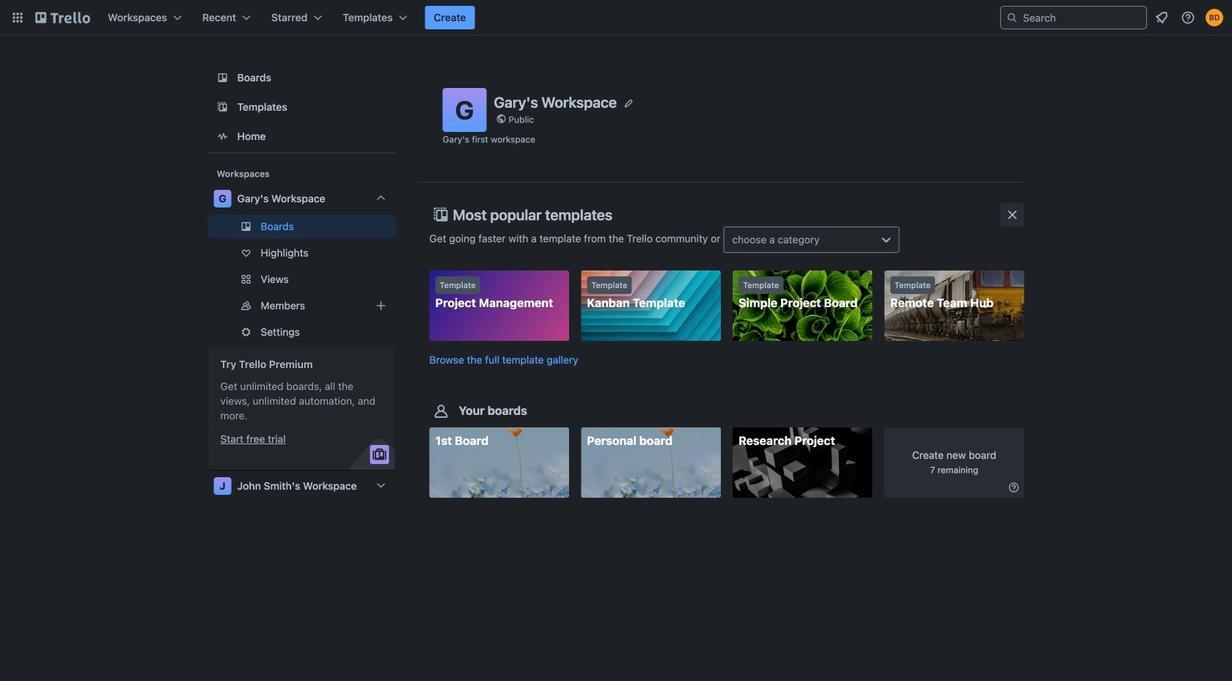 Task type: describe. For each thing, give the bounding box(es) containing it.
template board image
[[214, 98, 232, 116]]

barb dwyer (barbdwyer3) image
[[1206, 9, 1224, 26]]

home image
[[214, 128, 232, 145]]

search image
[[1007, 12, 1019, 23]]

primary element
[[0, 0, 1233, 35]]

0 notifications image
[[1154, 9, 1171, 26]]

board image
[[214, 69, 232, 87]]

sm image
[[1007, 481, 1022, 495]]



Task type: locate. For each thing, give the bounding box(es) containing it.
Search field
[[1019, 7, 1147, 28]]

back to home image
[[35, 6, 90, 29]]

open information menu image
[[1181, 10, 1196, 25]]

add image
[[372, 297, 390, 315]]



Task type: vqa. For each thing, say whether or not it's contained in the screenshot.
Plans
no



